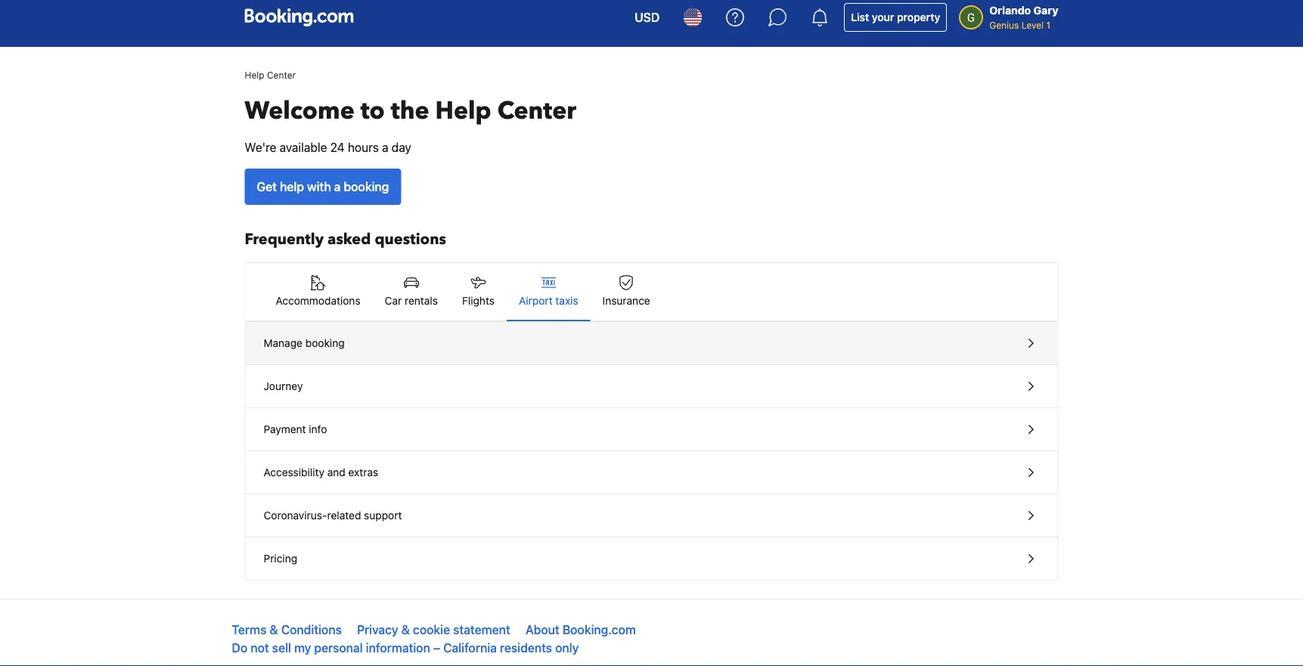 Task type: locate. For each thing, give the bounding box(es) containing it.
list
[[851, 11, 870, 23]]

taxis
[[556, 295, 579, 307]]

a right with at the left top
[[334, 180, 341, 194]]

payment info button
[[246, 409, 1058, 452]]

orlando
[[990, 4, 1031, 17]]

booking down hours
[[344, 180, 389, 194]]

day
[[392, 140, 411, 155]]

insurance button
[[591, 263, 663, 321]]

privacy & cookie statement link
[[357, 623, 510, 637]]

sell
[[272, 641, 291, 656]]

help right the the
[[435, 95, 492, 127]]

booking right manage
[[305, 337, 345, 350]]

1 horizontal spatial a
[[382, 140, 389, 155]]

booking.com online hotel reservations image
[[245, 8, 354, 26]]

0 horizontal spatial help
[[245, 70, 265, 80]]

& for terms
[[270, 623, 278, 637]]

do not sell my personal information – california residents only link
[[232, 641, 579, 656]]

residents
[[500, 641, 552, 656]]

a
[[382, 140, 389, 155], [334, 180, 341, 194]]

1 horizontal spatial &
[[402, 623, 410, 637]]

car
[[385, 295, 402, 307]]

personal
[[314, 641, 363, 656]]

terms & conditions
[[232, 623, 342, 637]]

hours
[[348, 140, 379, 155]]

2 & from the left
[[402, 623, 410, 637]]

booking inside 'button'
[[305, 337, 345, 350]]

about booking.com do not sell my personal information – california residents only
[[232, 623, 636, 656]]

0 vertical spatial a
[[382, 140, 389, 155]]

asked
[[328, 229, 371, 250]]

0 vertical spatial center
[[267, 70, 296, 80]]

center
[[267, 70, 296, 80], [498, 95, 577, 127]]

about booking.com link
[[526, 623, 636, 637]]

tab list
[[246, 263, 1058, 322]]

related
[[327, 510, 361, 522]]

coronavirus-
[[264, 510, 327, 522]]

gary
[[1034, 4, 1059, 17]]

flights button
[[450, 263, 507, 321]]

manage booking
[[264, 337, 345, 350]]

booking
[[344, 180, 389, 194], [305, 337, 345, 350]]

&
[[270, 623, 278, 637], [402, 623, 410, 637]]

1 & from the left
[[270, 623, 278, 637]]

level
[[1022, 20, 1044, 30]]

insurance
[[603, 295, 651, 307]]

pricing button
[[246, 538, 1058, 580]]

a left day
[[382, 140, 389, 155]]

privacy
[[357, 623, 398, 637]]

airport taxis button
[[507, 263, 591, 321]]

privacy & cookie statement
[[357, 623, 510, 637]]

list your property link
[[845, 3, 947, 32]]

we're
[[245, 140, 277, 155]]

& for privacy
[[402, 623, 410, 637]]

support
[[364, 510, 402, 522]]

0 vertical spatial help
[[245, 70, 265, 80]]

1 vertical spatial a
[[334, 180, 341, 194]]

orlando gary genius level 1
[[990, 4, 1059, 30]]

help
[[245, 70, 265, 80], [435, 95, 492, 127]]

help
[[280, 180, 304, 194]]

your
[[872, 11, 895, 23]]

manage booking button
[[246, 322, 1058, 365]]

available
[[280, 140, 327, 155]]

1 vertical spatial help
[[435, 95, 492, 127]]

frequently asked questions
[[245, 229, 446, 250]]

not
[[251, 641, 269, 656]]

car rentals button
[[373, 263, 450, 321]]

1 vertical spatial center
[[498, 95, 577, 127]]

extras
[[348, 466, 378, 479]]

cookie
[[413, 623, 450, 637]]

1 horizontal spatial help
[[435, 95, 492, 127]]

do
[[232, 641, 248, 656]]

24
[[330, 140, 345, 155]]

& up sell
[[270, 623, 278, 637]]

accessibility and extras button
[[246, 452, 1058, 495]]

welcome to the help center
[[245, 95, 577, 127]]

get help with a booking
[[257, 180, 389, 194]]

frequently
[[245, 229, 324, 250]]

1 vertical spatial booking
[[305, 337, 345, 350]]

0 horizontal spatial a
[[334, 180, 341, 194]]

property
[[897, 11, 941, 23]]

information
[[366, 641, 430, 656]]

get
[[257, 180, 277, 194]]

& up do not sell my personal information – california residents only "link"
[[402, 623, 410, 637]]

journey
[[264, 380, 303, 393]]

help up welcome
[[245, 70, 265, 80]]

0 horizontal spatial &
[[270, 623, 278, 637]]

accommodations button
[[264, 263, 373, 321]]

0 vertical spatial booking
[[344, 180, 389, 194]]



Task type: vqa. For each thing, say whether or not it's contained in the screenshot.
Room Cancellation Insurance - Policy terms button
no



Task type: describe. For each thing, give the bounding box(es) containing it.
journey button
[[246, 365, 1058, 409]]

welcome
[[245, 95, 355, 127]]

flights
[[462, 295, 495, 307]]

tab list containing accommodations
[[246, 263, 1058, 322]]

accessibility
[[264, 466, 325, 479]]

california
[[444, 641, 497, 656]]

pricing
[[264, 553, 297, 565]]

airport taxis
[[519, 295, 579, 307]]

coronavirus-related support button
[[246, 495, 1058, 538]]

help center
[[245, 70, 296, 80]]

conditions
[[281, 623, 342, 637]]

statement
[[453, 623, 510, 637]]

about
[[526, 623, 560, 637]]

my
[[294, 641, 311, 656]]

1 horizontal spatial center
[[498, 95, 577, 127]]

manage
[[264, 337, 303, 350]]

car rentals
[[385, 295, 438, 307]]

accessibility and extras
[[264, 466, 378, 479]]

payment
[[264, 423, 306, 436]]

terms
[[232, 623, 267, 637]]

genius
[[990, 20, 1019, 30]]

1
[[1047, 20, 1051, 30]]

terms & conditions link
[[232, 623, 342, 637]]

and
[[327, 466, 346, 479]]

accommodations
[[276, 295, 361, 307]]

usd
[[635, 10, 660, 25]]

rentals
[[405, 295, 438, 307]]

questions
[[375, 229, 446, 250]]

the
[[391, 95, 429, 127]]

only
[[555, 641, 579, 656]]

airport
[[519, 295, 553, 307]]

list your property
[[851, 11, 941, 23]]

to
[[361, 95, 385, 127]]

info
[[309, 423, 327, 436]]

a inside button
[[334, 180, 341, 194]]

booking inside button
[[344, 180, 389, 194]]

get help with a booking button
[[245, 169, 401, 205]]

coronavirus-related support
[[264, 510, 402, 522]]

usd button
[[626, 0, 669, 36]]

booking.com
[[563, 623, 636, 637]]

we're available 24 hours a day
[[245, 140, 411, 155]]

0 horizontal spatial center
[[267, 70, 296, 80]]

payment info
[[264, 423, 327, 436]]

–
[[433, 641, 440, 656]]

with
[[307, 180, 331, 194]]



